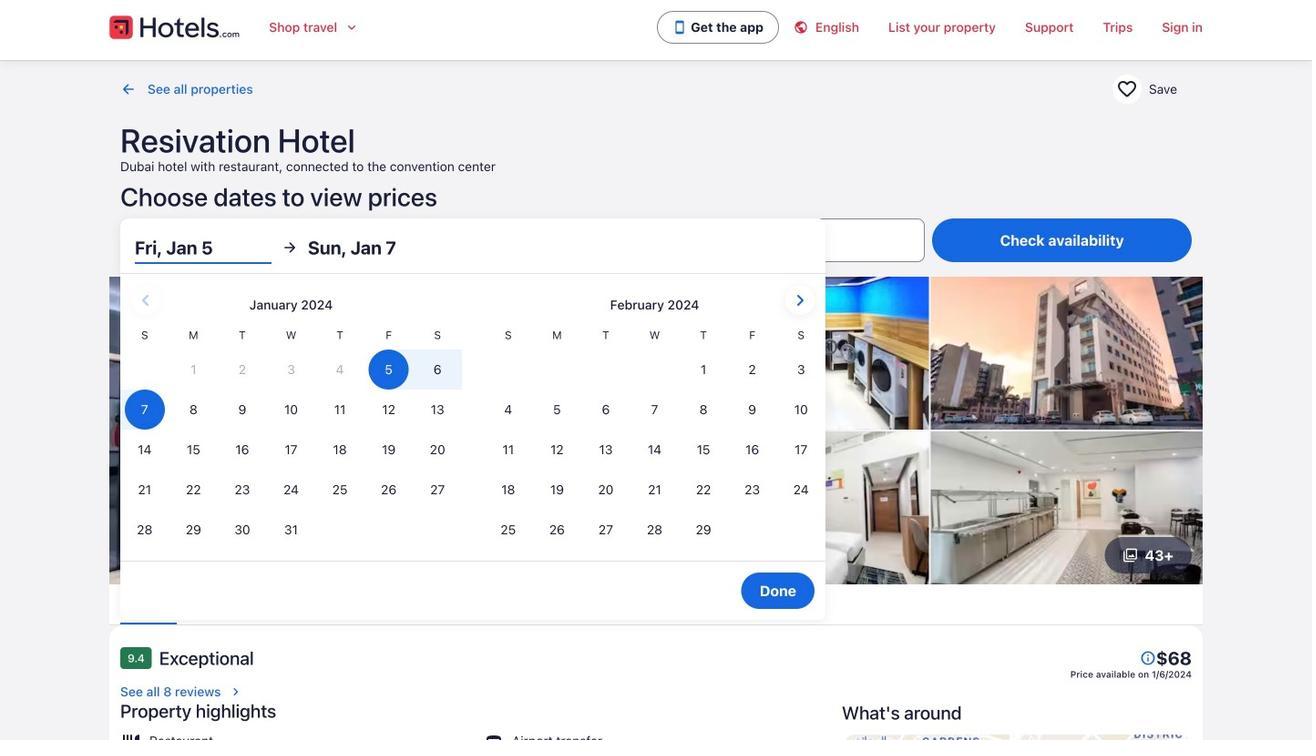 Task type: describe. For each thing, give the bounding box(es) containing it.
download the app button image
[[673, 20, 687, 35]]

medium image
[[228, 685, 243, 700]]

superior twin room | minibar, individually decorated, individually furnished image
[[657, 432, 929, 585]]

small image
[[794, 20, 816, 35]]

next month image
[[789, 290, 811, 312]]

Save property to a trip checkbox
[[1113, 75, 1142, 104]]

lobby sitting area image
[[109, 277, 655, 585]]



Task type: locate. For each thing, give the bounding box(es) containing it.
hotels logo image
[[109, 13, 240, 42]]

main content
[[0, 60, 1312, 741]]

map image
[[842, 735, 1192, 741]]

undefined image
[[1140, 651, 1156, 667]]

shop travel image
[[345, 20, 359, 35]]

restaurant image
[[931, 432, 1203, 585]]

laundry image
[[657, 277, 929, 430]]

exterior image
[[931, 277, 1203, 430]]

directional image
[[120, 81, 137, 98]]

list
[[109, 585, 1203, 625]]

show all 43 images image
[[1123, 548, 1138, 563]]

previous month image
[[135, 290, 157, 312]]

exceptional element
[[159, 648, 254, 670]]



Task type: vqa. For each thing, say whether or not it's contained in the screenshot.
Show all 43 images
yes



